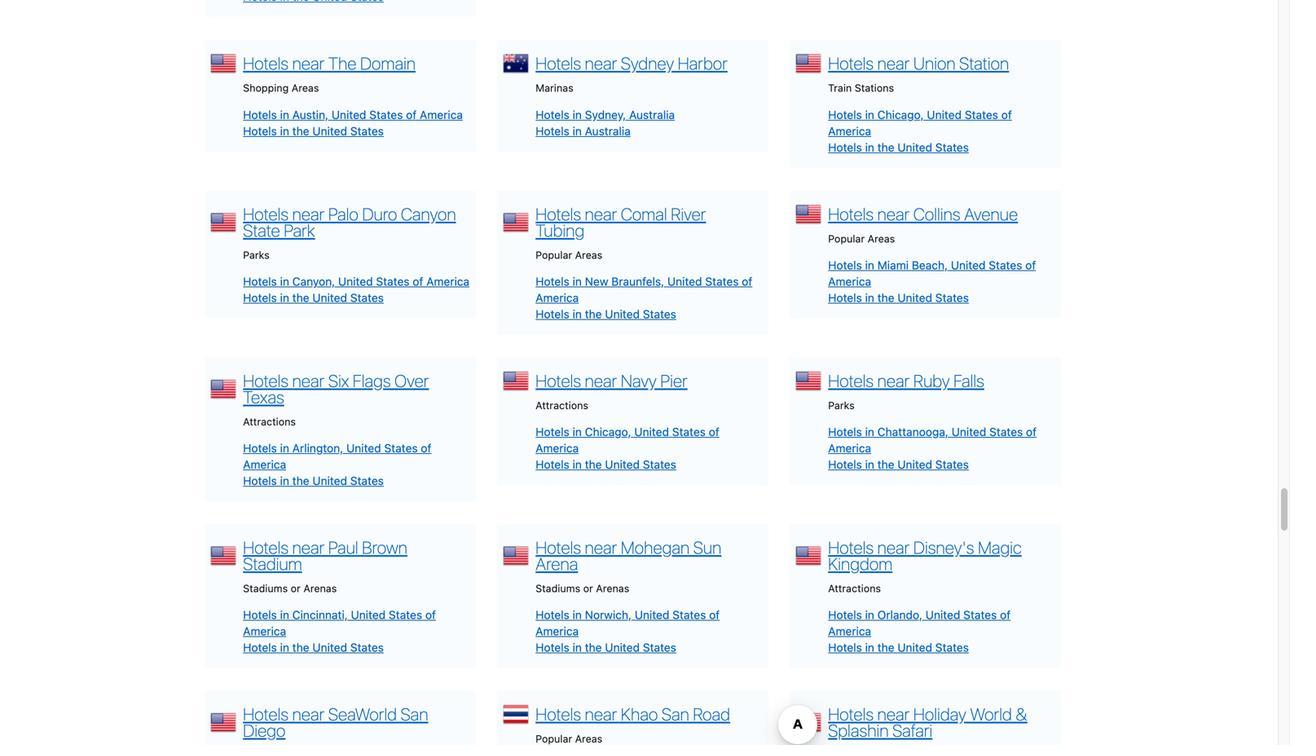 Task type: describe. For each thing, give the bounding box(es) containing it.
hotels in the united states link for six
[[243, 474, 384, 488]]

hotels in the united states link for collins
[[828, 291, 969, 304]]

the for hotels near disney's magic kingdom
[[878, 641, 895, 654]]

near for seaworld
[[292, 704, 325, 724]]

&
[[1016, 704, 1028, 724]]

marinas
[[536, 82, 574, 94]]

arena
[[536, 554, 578, 574]]

arenas for arena
[[596, 583, 630, 594]]

duro
[[362, 204, 397, 224]]

near for ruby
[[878, 370, 910, 391]]

hotels in chattanooga, united states of america link
[[828, 425, 1037, 455]]

disney's
[[914, 537, 975, 558]]

hotels near khao san road link
[[536, 704, 730, 724]]

near for collins
[[878, 204, 910, 224]]

hotels in orlando, united states of america hotels in the united states
[[828, 608, 1011, 654]]

hotels in the united states link for comal
[[536, 307, 677, 321]]

hotels in new braunfels, united states of america hotels in the united states
[[536, 275, 753, 321]]

0 vertical spatial australia
[[629, 108, 675, 121]]

comal
[[621, 204, 667, 224]]

hotels near comal river tubing
[[536, 204, 706, 240]]

khao
[[621, 704, 658, 724]]

or for stadium
[[291, 583, 301, 594]]

stadium
[[243, 554, 302, 574]]

hotels in the united states link for palo
[[243, 291, 384, 304]]

diego
[[243, 720, 286, 741]]

hotels near six flags over texas link
[[243, 370, 429, 407]]

popular for hotels near khao san road
[[536, 733, 572, 745]]

popular for hotels near comal river tubing
[[536, 249, 572, 261]]

the for hotels near union station
[[878, 140, 895, 154]]

america for hotels near palo duro canyon state park
[[427, 275, 470, 288]]

popular for hotels near collins avenue
[[828, 233, 865, 244]]

of for hotels near palo duro canyon state park
[[413, 275, 423, 288]]

of inside the hotels in miami beach, united states of america hotels in the united states
[[1026, 258, 1036, 272]]

hotels in chicago, united states of america hotels in the united states for navy
[[536, 425, 720, 471]]

hotels near collins avenue
[[828, 204, 1018, 224]]

hotels in miami beach, united states of america hotels in the united states
[[828, 258, 1036, 304]]

texas
[[243, 387, 284, 407]]

hotels inside the hotels near seaworld san diego
[[243, 704, 289, 724]]

kingdom
[[828, 554, 893, 574]]

attractions for hotels near disney's magic kingdom
[[828, 583, 881, 594]]

hotels inside hotels near six flags over texas
[[243, 370, 289, 391]]

of for hotels near disney's magic kingdom
[[1000, 608, 1011, 622]]

hotels inside hotels near palo duro canyon state park
[[243, 204, 289, 224]]

hotels in the united states link for paul
[[243, 641, 384, 654]]

braunfels,
[[612, 275, 665, 288]]

mohegan
[[621, 537, 690, 558]]

near for sydney
[[585, 53, 617, 74]]

san for seaworld
[[401, 704, 428, 724]]

hotels near holiday world & splashin safari
[[828, 704, 1028, 741]]

brown
[[362, 537, 408, 558]]

hotels inside hotels near mohegan sun arena
[[536, 537, 581, 558]]

hotels in the united states link for navy
[[536, 458, 677, 471]]

hotels near disney's magic kingdom
[[828, 537, 1022, 574]]

near for the
[[292, 53, 325, 74]]

six
[[328, 370, 349, 391]]

holiday
[[914, 704, 967, 724]]

near for disney's
[[878, 537, 910, 558]]

park
[[284, 220, 315, 240]]

train stations
[[828, 82, 894, 94]]

hotels in canyon, united states of america link
[[243, 275, 470, 288]]

world
[[970, 704, 1012, 724]]

hotels in orlando, united states of america link
[[828, 608, 1011, 638]]

areas for comal
[[575, 249, 603, 261]]

harbor
[[678, 53, 728, 74]]

hotels near the domain link
[[243, 53, 416, 74]]

hotels near six flags over texas
[[243, 370, 429, 407]]

falls
[[954, 370, 985, 391]]

of for hotels near paul brown stadium
[[425, 608, 436, 622]]

of for hotels near navy pier
[[709, 425, 720, 439]]

popular areas for hotels near collins avenue
[[828, 233, 895, 244]]

hotels near comal river tubing link
[[536, 204, 706, 240]]

hotels in canyon, united states of america hotels in the united states
[[243, 275, 470, 304]]

the
[[328, 53, 357, 74]]

chicago, for union
[[878, 108, 924, 121]]

america for hotels near union station
[[828, 124, 872, 138]]

pier
[[661, 370, 688, 391]]

hotels in cincinnati, united states of america link
[[243, 608, 436, 638]]

the for hotels near mohegan sun arena
[[585, 641, 602, 654]]

shopping
[[243, 82, 289, 94]]

hotels in new braunfels, united states of america link
[[536, 275, 753, 304]]

beach,
[[912, 258, 948, 272]]

hotels in arlington, united states of america hotels in the united states
[[243, 441, 432, 488]]

navy
[[621, 370, 657, 391]]

hotels in the united states link for union
[[828, 140, 969, 154]]

stadiums or arenas for stadium
[[243, 583, 337, 594]]

the for hotels near ruby falls
[[878, 458, 895, 471]]

hotels near palo duro canyon state park link
[[243, 204, 456, 240]]

near for khao
[[585, 704, 617, 724]]

paul
[[328, 537, 358, 558]]

flags
[[353, 370, 391, 391]]

america inside the hotels in miami beach, united states of america hotels in the united states
[[828, 275, 872, 288]]

hotels near ruby falls link
[[828, 370, 985, 391]]

stations
[[855, 82, 894, 94]]

hotels in australia link
[[536, 124, 631, 138]]

near for navy
[[585, 370, 617, 391]]

station
[[960, 53, 1010, 74]]

hotels in austin, united states of america link
[[243, 108, 463, 121]]

hotels in cincinnati, united states of america hotels in the united states
[[243, 608, 436, 654]]

ruby
[[914, 370, 950, 391]]

hotels in miami beach, united states of america link
[[828, 258, 1036, 288]]

hotels in austin, united states of america hotels in the united states
[[243, 108, 463, 138]]

popular areas for hotels near comal river tubing
[[536, 249, 603, 261]]

hotels near sydney harbor
[[536, 53, 728, 74]]

of for hotels near ruby falls
[[1026, 425, 1037, 439]]

hotels in the united states link for disney's
[[828, 641, 969, 654]]

hotels near seaworld san diego
[[243, 704, 428, 741]]

hotels in sydney, australia link
[[536, 108, 675, 121]]

hotels in the united states link for mohegan
[[536, 641, 677, 654]]

shopping areas
[[243, 82, 319, 94]]

avenue
[[965, 204, 1018, 224]]

orlando,
[[878, 608, 923, 622]]

america for hotels near mohegan sun arena
[[536, 625, 579, 638]]

hotels inside hotels near comal river tubing
[[536, 204, 581, 224]]

hotels near seaworld san diego link
[[243, 704, 428, 741]]

1 vertical spatial australia
[[585, 124, 631, 138]]

canyon
[[401, 204, 456, 224]]

near for paul
[[292, 537, 325, 558]]



Task type: vqa. For each thing, say whether or not it's contained in the screenshot.
of for Hotels near Union Station
yes



Task type: locate. For each thing, give the bounding box(es) containing it.
train
[[828, 82, 852, 94]]

of for hotels near mohegan sun arena
[[709, 608, 720, 622]]

australia down the sydney,
[[585, 124, 631, 138]]

or up norwich,
[[583, 583, 593, 594]]

of inside hotels in chattanooga, united states of america hotels in the united states
[[1026, 425, 1037, 439]]

attractions
[[536, 399, 589, 411], [243, 416, 296, 428], [828, 583, 881, 594]]

of inside the hotels in arlington, united states of america hotels in the united states
[[421, 441, 432, 455]]

of for hotels near six flags over texas
[[421, 441, 432, 455]]

near left comal
[[585, 204, 617, 224]]

or for arena
[[583, 583, 593, 594]]

near left collins
[[878, 204, 910, 224]]

2 san from the left
[[662, 704, 690, 724]]

0 vertical spatial popular
[[828, 233, 865, 244]]

stadiums for stadium
[[243, 583, 288, 594]]

1 horizontal spatial stadiums
[[536, 583, 581, 594]]

near inside hotels near disney's magic kingdom
[[878, 537, 910, 558]]

2 vertical spatial popular areas
[[536, 733, 603, 745]]

canyon,
[[292, 275, 335, 288]]

1 horizontal spatial or
[[583, 583, 593, 594]]

1 vertical spatial hotels in chicago, united states of america link
[[536, 425, 720, 455]]

union
[[914, 53, 956, 74]]

0 horizontal spatial san
[[401, 704, 428, 724]]

0 vertical spatial hotels in chicago, united states of america link
[[828, 108, 1012, 138]]

chattanooga,
[[878, 425, 949, 439]]

of
[[406, 108, 417, 121], [1002, 108, 1012, 121], [1026, 258, 1036, 272], [413, 275, 423, 288], [742, 275, 753, 288], [709, 425, 720, 439], [1026, 425, 1037, 439], [421, 441, 432, 455], [425, 608, 436, 622], [709, 608, 720, 622], [1000, 608, 1011, 622]]

popular areas down hotels near khao san road link
[[536, 733, 603, 745]]

1 horizontal spatial attractions
[[536, 399, 589, 411]]

the inside hotels in canyon, united states of america hotels in the united states
[[292, 291, 309, 304]]

near for mohegan
[[585, 537, 617, 558]]

popular areas
[[828, 233, 895, 244], [536, 249, 603, 261], [536, 733, 603, 745]]

arenas up norwich,
[[596, 583, 630, 594]]

road
[[693, 704, 730, 724]]

1 horizontal spatial parks
[[828, 399, 855, 411]]

america inside hotels in norwich, united states of america hotels in the united states
[[536, 625, 579, 638]]

arenas up cincinnati,
[[304, 583, 337, 594]]

the inside hotels in chattanooga, united states of america hotels in the united states
[[878, 458, 895, 471]]

miami
[[878, 258, 909, 272]]

0 horizontal spatial hotels in chicago, united states of america link
[[536, 425, 720, 455]]

sun
[[694, 537, 722, 558]]

the for hotels near the domain
[[292, 124, 309, 138]]

0 horizontal spatial stadiums or arenas
[[243, 583, 337, 594]]

america for hotels near disney's magic kingdom
[[828, 625, 872, 638]]

state
[[243, 220, 280, 240]]

chicago,
[[878, 108, 924, 121], [585, 425, 632, 439]]

attractions for hotels near navy pier
[[536, 399, 589, 411]]

areas up austin,
[[292, 82, 319, 94]]

2 horizontal spatial attractions
[[828, 583, 881, 594]]

over
[[395, 370, 429, 391]]

1 or from the left
[[291, 583, 301, 594]]

hotels near disney's magic kingdom link
[[828, 537, 1022, 574]]

attractions down the texas
[[243, 416, 296, 428]]

1 vertical spatial chicago,
[[585, 425, 632, 439]]

0 horizontal spatial hotels in chicago, united states of america hotels in the united states
[[536, 425, 720, 471]]

hotels in chicago, united states of america hotels in the united states for union
[[828, 108, 1012, 154]]

arlington,
[[292, 441, 343, 455]]

stadiums or arenas down stadium
[[243, 583, 337, 594]]

near left palo
[[292, 204, 325, 224]]

of inside hotels in norwich, united states of america hotels in the united states
[[709, 608, 720, 622]]

near inside hotels near comal river tubing
[[585, 204, 617, 224]]

hotels in chicago, united states of america link down stations
[[828, 108, 1012, 138]]

near right arena
[[585, 537, 617, 558]]

1 vertical spatial popular
[[536, 249, 572, 261]]

0 horizontal spatial parks
[[243, 249, 270, 261]]

0 vertical spatial parks
[[243, 249, 270, 261]]

parks for hotels near palo duro canyon state park
[[243, 249, 270, 261]]

sydney,
[[585, 108, 626, 121]]

cincinnati,
[[292, 608, 348, 622]]

1 stadiums from the left
[[243, 583, 288, 594]]

1 vertical spatial popular areas
[[536, 249, 603, 261]]

norwich,
[[585, 608, 632, 622]]

stadiums or arenas for arena
[[536, 583, 630, 594]]

near inside hotels near mohegan sun arena
[[585, 537, 617, 558]]

america for hotels near ruby falls
[[828, 441, 872, 455]]

areas for the
[[292, 82, 319, 94]]

san for khao
[[662, 704, 690, 724]]

popular areas down tubing
[[536, 249, 603, 261]]

parks down state
[[243, 249, 270, 261]]

hotels near paul brown stadium link
[[243, 537, 408, 574]]

0 vertical spatial hotels in chicago, united states of america hotels in the united states
[[828, 108, 1012, 154]]

2 arenas from the left
[[596, 583, 630, 594]]

hotels in the united states link for ruby
[[828, 458, 969, 471]]

america inside the hotels in arlington, united states of america hotels in the united states
[[243, 458, 286, 471]]

0 horizontal spatial chicago,
[[585, 425, 632, 439]]

san
[[401, 704, 428, 724], [662, 704, 690, 724]]

0 vertical spatial attractions
[[536, 399, 589, 411]]

2 vertical spatial attractions
[[828, 583, 881, 594]]

attractions down hotels near navy pier link
[[536, 399, 589, 411]]

chicago, for navy
[[585, 425, 632, 439]]

1 horizontal spatial san
[[662, 704, 690, 724]]

new
[[585, 275, 609, 288]]

1 stadiums or arenas from the left
[[243, 583, 337, 594]]

parks
[[243, 249, 270, 261], [828, 399, 855, 411]]

collins
[[914, 204, 961, 224]]

1 horizontal spatial hotels in chicago, united states of america link
[[828, 108, 1012, 138]]

hotels near mohegan sun arena link
[[536, 537, 722, 574]]

safari
[[893, 720, 933, 741]]

of inside hotels in canyon, united states of america hotels in the united states
[[413, 275, 423, 288]]

san right seaworld
[[401, 704, 428, 724]]

of for hotels near union station
[[1002, 108, 1012, 121]]

stadiums down stadium
[[243, 583, 288, 594]]

of inside hotels in new braunfels, united states of america hotels in the united states
[[742, 275, 753, 288]]

areas for khao
[[575, 733, 603, 745]]

parks for hotels near ruby falls
[[828, 399, 855, 411]]

hotels in chicago, united states of america link for union
[[828, 108, 1012, 138]]

1 san from the left
[[401, 704, 428, 724]]

near up stations
[[878, 53, 910, 74]]

austin,
[[292, 108, 329, 121]]

near inside the hotels near seaworld san diego
[[292, 704, 325, 724]]

areas down hotels near khao san road link
[[575, 733, 603, 745]]

san right the khao
[[662, 704, 690, 724]]

near inside hotels near six flags over texas
[[292, 370, 325, 391]]

near inside hotels near paul brown stadium
[[292, 537, 325, 558]]

2 vertical spatial popular
[[536, 733, 572, 745]]

australia right the sydney,
[[629, 108, 675, 121]]

1 horizontal spatial stadiums or arenas
[[536, 583, 630, 594]]

hotels in chicago, united states of america link down navy
[[536, 425, 720, 455]]

sydney
[[621, 53, 674, 74]]

the for hotels near six flags over texas
[[292, 474, 309, 488]]

hotels near khao san road
[[536, 704, 730, 724]]

hotels near mohegan sun arena
[[536, 537, 722, 574]]

1 horizontal spatial chicago,
[[878, 108, 924, 121]]

the inside hotels in norwich, united states of america hotels in the united states
[[585, 641, 602, 654]]

stadiums or arenas
[[243, 583, 337, 594], [536, 583, 630, 594]]

near left sydney
[[585, 53, 617, 74]]

united
[[332, 108, 366, 121], [927, 108, 962, 121], [313, 124, 347, 138], [898, 140, 933, 154], [951, 258, 986, 272], [338, 275, 373, 288], [668, 275, 702, 288], [313, 291, 347, 304], [898, 291, 933, 304], [605, 307, 640, 321], [635, 425, 669, 439], [952, 425, 987, 439], [347, 441, 381, 455], [605, 458, 640, 471], [898, 458, 933, 471], [313, 474, 347, 488], [351, 608, 386, 622], [635, 608, 670, 622], [926, 608, 961, 622], [313, 641, 347, 654], [605, 641, 640, 654], [898, 641, 933, 654]]

splashin
[[828, 720, 889, 741]]

hotels inside hotels near disney's magic kingdom
[[828, 537, 874, 558]]

attractions down kingdom
[[828, 583, 881, 594]]

hotels inside hotels near holiday world & splashin safari
[[828, 704, 874, 724]]

america inside hotels in new braunfels, united states of america hotels in the united states
[[536, 291, 579, 304]]

popular areas up miami
[[828, 233, 895, 244]]

0 vertical spatial chicago,
[[878, 108, 924, 121]]

of for hotels near the domain
[[406, 108, 417, 121]]

the inside the hotels in cincinnati, united states of america hotels in the united states
[[292, 641, 309, 654]]

hotels in chicago, united states of america hotels in the united states down navy
[[536, 425, 720, 471]]

near inside hotels near holiday world & splashin safari
[[878, 704, 910, 724]]

magic
[[978, 537, 1022, 558]]

hotels in chicago, united states of america link
[[828, 108, 1012, 138], [536, 425, 720, 455]]

america inside the hotels in orlando, united states of america hotels in the united states
[[828, 625, 872, 638]]

the inside the hotels in arlington, united states of america hotels in the united states
[[292, 474, 309, 488]]

the inside the hotels in miami beach, united states of america hotels in the united states
[[878, 291, 895, 304]]

san inside the hotels near seaworld san diego
[[401, 704, 428, 724]]

near left holiday
[[878, 704, 910, 724]]

hotels in sydney, australia hotels in australia
[[536, 108, 675, 138]]

near left the khao
[[585, 704, 617, 724]]

the inside hotels in austin, united states of america hotels in the united states
[[292, 124, 309, 138]]

0 vertical spatial popular areas
[[828, 233, 895, 244]]

hotels in norwich, united states of america hotels in the united states
[[536, 608, 720, 654]]

near left disney's
[[878, 537, 910, 558]]

2 or from the left
[[583, 583, 593, 594]]

0 horizontal spatial stadiums
[[243, 583, 288, 594]]

stadiums or arenas down arena
[[536, 583, 630, 594]]

hotels near collins avenue link
[[828, 204, 1018, 224]]

hotels in chattanooga, united states of america hotels in the united states
[[828, 425, 1037, 471]]

1 vertical spatial parks
[[828, 399, 855, 411]]

2 stadiums or arenas from the left
[[536, 583, 630, 594]]

of inside the hotels in orlando, united states of america hotels in the united states
[[1000, 608, 1011, 622]]

america for hotels near navy pier
[[536, 441, 579, 455]]

2 stadiums from the left
[[536, 583, 581, 594]]

hotels near navy pier link
[[536, 370, 688, 391]]

arenas for stadium
[[304, 583, 337, 594]]

the
[[292, 124, 309, 138], [878, 140, 895, 154], [292, 291, 309, 304], [878, 291, 895, 304], [585, 307, 602, 321], [585, 458, 602, 471], [878, 458, 895, 471], [292, 474, 309, 488], [292, 641, 309, 654], [585, 641, 602, 654], [878, 641, 895, 654]]

hotels near union station link
[[828, 53, 1010, 74]]

america inside the hotels in cincinnati, united states of america hotels in the united states
[[243, 625, 286, 638]]

arenas
[[304, 583, 337, 594], [596, 583, 630, 594]]

the for hotels near palo duro canyon state park
[[292, 291, 309, 304]]

near for six
[[292, 370, 325, 391]]

near for palo
[[292, 204, 325, 224]]

hotels near paul brown stadium
[[243, 537, 408, 574]]

america for hotels near six flags over texas
[[243, 458, 286, 471]]

australia
[[629, 108, 675, 121], [585, 124, 631, 138]]

hotels
[[243, 53, 289, 74], [536, 53, 581, 74], [828, 53, 874, 74], [243, 108, 277, 121], [536, 108, 570, 121], [828, 108, 862, 121], [243, 124, 277, 138], [536, 124, 570, 138], [828, 140, 862, 154], [243, 204, 289, 224], [536, 204, 581, 224], [828, 204, 874, 224], [828, 258, 862, 272], [243, 275, 277, 288], [536, 275, 570, 288], [243, 291, 277, 304], [828, 291, 862, 304], [536, 307, 570, 321], [243, 370, 289, 391], [536, 370, 581, 391], [828, 370, 874, 391], [536, 425, 570, 439], [828, 425, 862, 439], [243, 441, 277, 455], [536, 458, 570, 471], [828, 458, 862, 471], [243, 474, 277, 488], [243, 537, 289, 558], [536, 537, 581, 558], [828, 537, 874, 558], [243, 608, 277, 622], [536, 608, 570, 622], [828, 608, 862, 622], [243, 641, 277, 654], [536, 641, 570, 654], [828, 641, 862, 654], [243, 704, 289, 724], [536, 704, 581, 724], [828, 704, 874, 724]]

areas for collins
[[868, 233, 895, 244]]

the for hotels near paul brown stadium
[[292, 641, 309, 654]]

stadiums
[[243, 583, 288, 594], [536, 583, 581, 594]]

river
[[671, 204, 706, 224]]

chicago, down stations
[[878, 108, 924, 121]]

1 arenas from the left
[[304, 583, 337, 594]]

areas up miami
[[868, 233, 895, 244]]

popular
[[828, 233, 865, 244], [536, 249, 572, 261], [536, 733, 572, 745]]

america inside hotels in canyon, united states of america hotels in the united states
[[427, 275, 470, 288]]

the inside hotels in new braunfels, united states of america hotels in the united states
[[585, 307, 602, 321]]

near left navy
[[585, 370, 617, 391]]

hotels in chicago, united states of america hotels in the united states down stations
[[828, 108, 1012, 154]]

near for comal
[[585, 204, 617, 224]]

near left the on the left top of the page
[[292, 53, 325, 74]]

tubing
[[536, 220, 585, 240]]

the for hotels near navy pier
[[585, 458, 602, 471]]

near inside hotels near palo duro canyon state park
[[292, 204, 325, 224]]

near left paul
[[292, 537, 325, 558]]

1 vertical spatial attractions
[[243, 416, 296, 428]]

stadiums down arena
[[536, 583, 581, 594]]

stadiums for arena
[[536, 583, 581, 594]]

chicago, down hotels near navy pier link
[[585, 425, 632, 439]]

america inside hotels in chattanooga, united states of america hotels in the united states
[[828, 441, 872, 455]]

hotels in the united states link for the
[[243, 124, 384, 138]]

areas up new
[[575, 249, 603, 261]]

hotels in the united states link
[[243, 124, 384, 138], [828, 140, 969, 154], [243, 291, 384, 304], [828, 291, 969, 304], [536, 307, 677, 321], [536, 458, 677, 471], [828, 458, 969, 471], [243, 474, 384, 488], [243, 641, 384, 654], [536, 641, 677, 654], [828, 641, 969, 654]]

america inside hotels in austin, united states of america hotels in the united states
[[420, 108, 463, 121]]

1 horizontal spatial hotels in chicago, united states of america hotels in the united states
[[828, 108, 1012, 154]]

hotels in arlington, united states of america link
[[243, 441, 432, 471]]

hotels inside hotels near paul brown stadium
[[243, 537, 289, 558]]

hotels near holiday world & splashin safari link
[[828, 704, 1028, 741]]

0 horizontal spatial attractions
[[243, 416, 296, 428]]

1 vertical spatial hotels in chicago, united states of america hotels in the united states
[[536, 425, 720, 471]]

near left ruby
[[878, 370, 910, 391]]

hotels near union station
[[828, 53, 1010, 74]]

attractions for hotels near six flags over texas
[[243, 416, 296, 428]]

of inside hotels in austin, united states of america hotels in the united states
[[406, 108, 417, 121]]

popular areas for hotels near khao san road
[[536, 733, 603, 745]]

hotels in chicago, united states of america link for navy
[[536, 425, 720, 455]]

parks down 'hotels near ruby falls'
[[828, 399, 855, 411]]

america for hotels near the domain
[[420, 108, 463, 121]]

hotels near sydney harbor link
[[536, 53, 728, 74]]

near left six
[[292, 370, 325, 391]]

america for hotels near paul brown stadium
[[243, 625, 286, 638]]

1 horizontal spatial arenas
[[596, 583, 630, 594]]

or down stadium
[[291, 583, 301, 594]]

domain
[[360, 53, 416, 74]]

near right diego
[[292, 704, 325, 724]]

near for union
[[878, 53, 910, 74]]

the inside the hotels in orlando, united states of america hotels in the united states
[[878, 641, 895, 654]]

0 horizontal spatial arenas
[[304, 583, 337, 594]]

of inside the hotels in cincinnati, united states of america hotels in the united states
[[425, 608, 436, 622]]

0 horizontal spatial or
[[291, 583, 301, 594]]

near for holiday
[[878, 704, 910, 724]]

hotels near palo duro canyon state park
[[243, 204, 456, 240]]

america
[[420, 108, 463, 121], [828, 124, 872, 138], [427, 275, 470, 288], [828, 275, 872, 288], [536, 291, 579, 304], [536, 441, 579, 455], [828, 441, 872, 455], [243, 458, 286, 471], [243, 625, 286, 638], [536, 625, 579, 638], [828, 625, 872, 638]]



